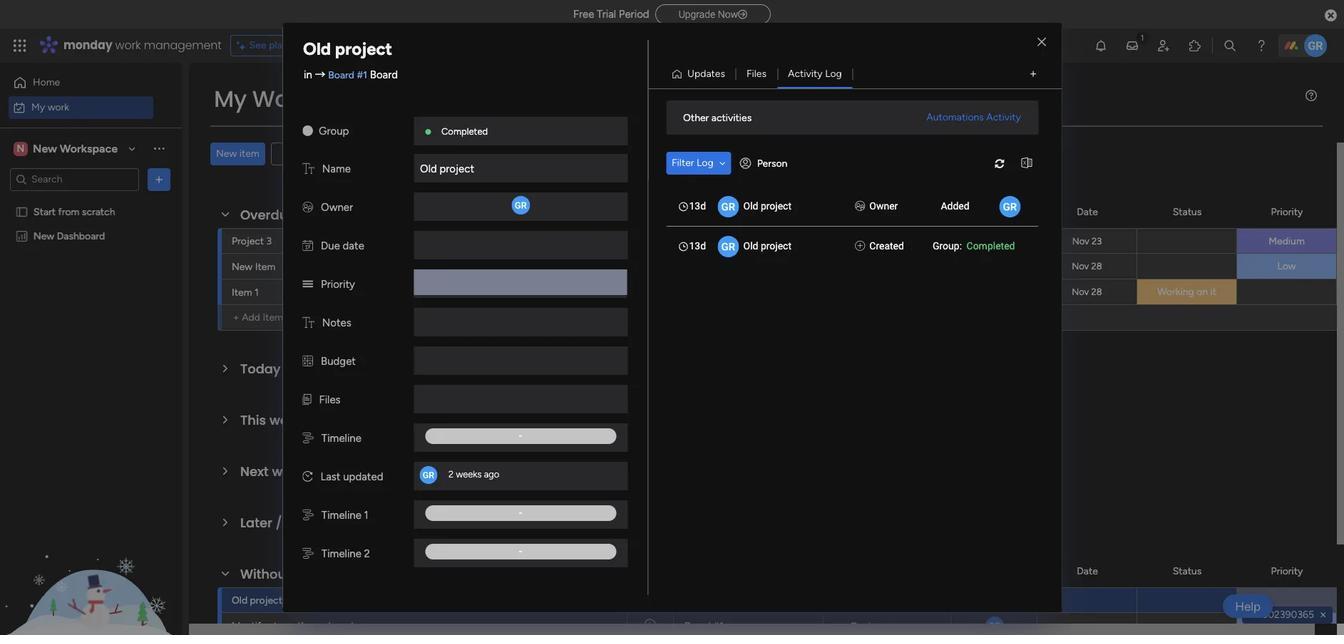 Task type: describe. For each thing, give the bounding box(es) containing it.
overdue / 3 items
[[240, 206, 342, 224]]

work for monday
[[115, 37, 141, 54]]

items inside next week / 0 items
[[328, 467, 353, 479]]

group: completed
[[933, 240, 1015, 252]]

a
[[294, 566, 303, 584]]

board inside 'in → board #1 board'
[[328, 69, 355, 81]]

timeline 1
[[322, 509, 369, 522]]

timeline for timeline 1
[[322, 509, 362, 522]]

updated
[[343, 471, 383, 484]]

0 vertical spatial completed
[[442, 126, 488, 137]]

new for new dashboard
[[34, 230, 54, 242]]

hide done items
[[436, 148, 510, 160]]

v2 sun image
[[302, 125, 313, 138]]

automations activity button
[[921, 106, 1027, 129]]

3 board #1 from the top
[[685, 621, 724, 633]]

2 weeks ago
[[449, 469, 500, 480]]

customize
[[538, 148, 587, 160]]

add view image
[[1031, 69, 1037, 80]]

/ up dapulse date column icon
[[299, 206, 306, 224]]

name
[[322, 163, 351, 175]]

upgrade now
[[679, 9, 738, 20]]

done
[[460, 148, 483, 160]]

1 nov 28 from the top
[[1072, 261, 1103, 272]]

upgrade now link
[[655, 4, 771, 24]]

302390365
[[1263, 609, 1315, 621]]

0 horizontal spatial 2
[[364, 548, 370, 561]]

1 28 from the top
[[1092, 261, 1103, 272]]

0 inside next week / 0 items
[[319, 467, 325, 479]]

without
[[240, 566, 291, 584]]

workspace
[[60, 142, 118, 155]]

due date
[[321, 240, 364, 253]]

new item
[[216, 148, 260, 160]]

items for today /
[[303, 365, 328, 377]]

workspace image
[[14, 141, 28, 157]]

this week /
[[240, 412, 316, 429]]

person
[[757, 157, 788, 169]]

1 low from the top
[[1278, 260, 1297, 273]]

work for my
[[48, 101, 69, 113]]

later / 0 items
[[240, 514, 319, 532]]

0 horizontal spatial files
[[319, 394, 341, 407]]

added
[[941, 200, 970, 212]]

work
[[252, 83, 310, 115]]

1 nov from the top
[[1073, 236, 1090, 246]]

new item button
[[210, 143, 265, 166]]

1 horizontal spatial 2
[[449, 469, 454, 480]]

23
[[1092, 236, 1102, 246]]

home button
[[9, 71, 153, 94]]

1 for item 1
[[255, 287, 259, 299]]

refresh image
[[989, 158, 1012, 169]]

person button
[[735, 152, 796, 175]]

created
[[870, 240, 904, 252]]

filter log
[[672, 157, 714, 169]]

home
[[33, 76, 60, 88]]

from
[[58, 206, 79, 218]]

items right done
[[485, 148, 510, 160]]

Search in workspace field
[[30, 171, 119, 188]]

new workspace
[[33, 142, 118, 155]]

item 1
[[232, 287, 259, 299]]

/ down timeline 2
[[340, 566, 346, 584]]

weeks
[[456, 469, 482, 480]]

nov 23
[[1073, 236, 1102, 246]]

people
[[980, 206, 1010, 218]]

see plans
[[249, 39, 293, 51]]

automations
[[927, 111, 984, 123]]

my work
[[214, 83, 310, 115]]

my for my work
[[31, 101, 45, 113]]

identify
[[232, 621, 266, 633]]

notes
[[322, 317, 352, 330]]

project 3
[[232, 235, 272, 248]]

angle down image
[[720, 158, 726, 168]]

1 for timeline 1
[[364, 509, 369, 522]]

free trial period
[[574, 8, 650, 21]]

board #1 for new item
[[685, 261, 724, 273]]

help button
[[1224, 595, 1273, 619]]

1 vertical spatial item
[[232, 287, 252, 299]]

items for overdue /
[[317, 210, 342, 223]]

ago
[[484, 469, 500, 480]]

files button
[[736, 63, 778, 86]]

public board image
[[15, 205, 29, 219]]

it
[[1211, 286, 1217, 298]]

automations activity
[[927, 111, 1022, 123]]

/ left dapulse numbers column image
[[284, 360, 291, 378]]

overdue
[[240, 206, 296, 224]]

without a date /
[[240, 566, 350, 584]]

weaknesses
[[333, 621, 387, 633]]

owner for v2 multiple person column image on the top right
[[870, 200, 898, 212]]

working on it
[[1158, 286, 1217, 298]]

list box inside old project dialog
[[666, 186, 1039, 266]]

dapulse timeline column image for timeline 1
[[302, 509, 314, 522]]

dapulse numbers column image
[[302, 355, 313, 368]]

in → board #1 board
[[304, 68, 398, 81]]

next week / 0 items
[[240, 463, 353, 481]]

filter log button
[[666, 152, 732, 175]]

management
[[144, 37, 222, 54]]

items for later /
[[295, 519, 319, 531]]

my work
[[31, 101, 69, 113]]

week for next
[[272, 463, 306, 481]]

owner for v2 multiple person column icon
[[321, 201, 353, 214]]

/ down v2 file column "icon" in the left bottom of the page
[[306, 412, 313, 429]]

old project dialog
[[0, 0, 1345, 636]]

2 status from the top
[[1173, 565, 1202, 578]]

timeline for timeline
[[322, 432, 362, 445]]

monday
[[63, 37, 112, 54]]

v2 multiple person column image
[[302, 201, 313, 214]]

my work button
[[9, 96, 153, 119]]

log for filter log
[[697, 157, 714, 169]]

dapulse date column image
[[302, 240, 313, 253]]

+ add item
[[233, 312, 283, 324]]

13d for created
[[689, 240, 706, 252]]

add
[[242, 312, 260, 324]]

help image
[[1255, 39, 1269, 53]]

new item
[[232, 261, 276, 273]]

0 vertical spatial item
[[255, 261, 276, 273]]

in
[[304, 68, 312, 81]]

timeline 2
[[322, 548, 370, 561]]

2 vertical spatial priority
[[1272, 565, 1304, 578]]

customize button
[[516, 143, 592, 166]]

later
[[240, 514, 272, 532]]

today / 0 items
[[240, 360, 328, 378]]

updates
[[688, 68, 725, 80]]

timeline for timeline 2
[[322, 548, 362, 561]]

2 do from the top
[[866, 621, 876, 632]]

item
[[240, 148, 260, 160]]

2 28 from the top
[[1092, 287, 1103, 297]]

due
[[321, 240, 340, 253]]

project
[[232, 235, 264, 248]]

1 to-do from the top
[[852, 237, 876, 248]]

1 horizontal spatial activity
[[987, 111, 1022, 123]]

remove image
[[1318, 610, 1330, 621]]



Task type: locate. For each thing, give the bounding box(es) containing it.
activity
[[788, 68, 823, 80], [987, 111, 1022, 123]]

work right monday
[[115, 37, 141, 54]]

group
[[319, 125, 349, 138], [874, 206, 902, 218]]

week right next
[[272, 463, 306, 481]]

1 vertical spatial week
[[272, 463, 306, 481]]

1 vertical spatial dapulse timeline column image
[[302, 509, 314, 522]]

greg robinson image
[[1305, 34, 1328, 57]]

0 horizontal spatial 3
[[267, 235, 272, 248]]

date
[[1077, 206, 1099, 218], [1077, 565, 1099, 578]]

1 dapulse text column image from the top
[[302, 163, 314, 175]]

1 dapulse timeline column image from the top
[[302, 432, 314, 445]]

28
[[1092, 261, 1103, 272], [1092, 287, 1103, 297]]

0 inside today / 0 items
[[294, 365, 300, 377]]

group right v2 multiple person column image on the top right
[[874, 206, 902, 218]]

items
[[485, 148, 510, 160], [317, 210, 342, 223], [303, 365, 328, 377], [328, 467, 353, 479], [295, 519, 319, 531]]

priority inside old project dialog
[[321, 278, 355, 291]]

dapulse text column image left notes on the left
[[302, 317, 314, 330]]

3 up dapulse date column icon
[[309, 210, 314, 223]]

1 vertical spatial priority
[[321, 278, 355, 291]]

status
[[1173, 206, 1202, 218], [1173, 565, 1202, 578]]

workspace selection element
[[14, 140, 120, 157]]

dapulse close image
[[1326, 9, 1338, 23]]

1 board #1 from the top
[[685, 236, 724, 248]]

dapulse timeline column image left timeline 1
[[302, 509, 314, 522]]

1 horizontal spatial log
[[826, 68, 842, 80]]

0 inside later / 0 items
[[286, 519, 292, 531]]

new for new item
[[232, 261, 253, 273]]

0 horizontal spatial group
[[319, 125, 349, 138]]

activity log button
[[778, 63, 853, 86]]

0 vertical spatial 1
[[255, 287, 259, 299]]

1 vertical spatial nov
[[1072, 261, 1090, 272]]

1 vertical spatial 13d
[[689, 240, 706, 252]]

items left timeline 1
[[295, 519, 319, 531]]

0 right later
[[286, 519, 292, 531]]

0 vertical spatial files
[[747, 68, 767, 80]]

2 timeline from the top
[[322, 509, 362, 522]]

0 vertical spatial board #1
[[685, 236, 724, 248]]

owner right v2 multiple person column icon
[[321, 201, 353, 214]]

2 13d from the top
[[689, 240, 706, 252]]

0 horizontal spatial my
[[31, 101, 45, 113]]

0 horizontal spatial list box
[[0, 197, 182, 441]]

2 horizontal spatial 0
[[319, 467, 325, 479]]

v2 multiple person column image
[[855, 199, 865, 214]]

id:
[[1249, 609, 1261, 621]]

date right a
[[306, 566, 337, 584]]

2 vertical spatial item
[[263, 312, 283, 324]]

project
[[335, 39, 393, 59], [440, 163, 474, 175], [761, 200, 792, 212], [761, 240, 792, 252], [250, 595, 282, 607]]

lottie animation image
[[0, 492, 182, 636]]

lottie animation element
[[0, 492, 182, 636]]

files right updates
[[747, 68, 767, 80]]

0 horizontal spatial log
[[697, 157, 714, 169]]

1 vertical spatial board #1
[[685, 261, 724, 273]]

dapulse text column image for notes
[[302, 317, 314, 330]]

dapulse text column image for name
[[302, 163, 314, 175]]

activity log
[[788, 68, 842, 80]]

0 horizontal spatial 1
[[255, 287, 259, 299]]

item right add
[[263, 312, 283, 324]]

new inside list box
[[34, 230, 54, 242]]

other activities
[[683, 112, 752, 124]]

1 horizontal spatial files
[[747, 68, 767, 80]]

3 dapulse timeline column image from the top
[[302, 548, 314, 561]]

now
[[718, 9, 738, 20]]

1 horizontal spatial work
[[115, 37, 141, 54]]

1 horizontal spatial 0
[[294, 365, 300, 377]]

3 nov from the top
[[1072, 287, 1090, 297]]

to-do
[[852, 237, 876, 248], [852, 621, 876, 632]]

1 vertical spatial to-
[[852, 621, 866, 632]]

1 vertical spatial activity
[[987, 111, 1022, 123]]

owner right v2 multiple person column image on the top right
[[870, 200, 898, 212]]

0 vertical spatial 0
[[294, 365, 300, 377]]

new for new item
[[216, 148, 237, 160]]

timeline
[[322, 432, 362, 445], [322, 509, 362, 522], [322, 548, 362, 561]]

completed inside list box
[[967, 240, 1015, 252]]

trial
[[597, 8, 617, 21]]

2 dapulse timeline column image from the top
[[302, 509, 314, 522]]

new dashboard
[[34, 230, 105, 242]]

0 vertical spatial week
[[270, 412, 303, 429]]

1 vertical spatial completed
[[967, 240, 1015, 252]]

v2 status image
[[302, 278, 313, 291]]

export to excel image
[[1016, 158, 1039, 169]]

items inside later / 0 items
[[295, 519, 319, 531]]

new up item 1
[[232, 261, 253, 273]]

0 horizontal spatial work
[[48, 101, 69, 113]]

13d for owner
[[689, 200, 706, 212]]

0 vertical spatial date
[[1077, 206, 1099, 218]]

1 vertical spatial 0
[[319, 467, 325, 479]]

other
[[683, 112, 709, 124]]

apps image
[[1189, 39, 1203, 53]]

filter
[[672, 157, 695, 169]]

2 nov from the top
[[1072, 261, 1090, 272]]

id: 302390365
[[1249, 609, 1315, 621]]

#1 inside 'in → board #1 board'
[[357, 69, 367, 81]]

group inside old project dialog
[[319, 125, 349, 138]]

search everything image
[[1223, 39, 1238, 53]]

last
[[321, 471, 341, 484]]

2 board #1 from the top
[[685, 261, 724, 273]]

1 vertical spatial files
[[319, 394, 341, 407]]

option
[[0, 199, 182, 202]]

dapulse text column image left the name
[[302, 163, 314, 175]]

timeline down timeline 1
[[322, 548, 362, 561]]

0 vertical spatial activity
[[788, 68, 823, 80]]

0 vertical spatial do
[[866, 237, 876, 248]]

1 horizontal spatial completed
[[967, 240, 1015, 252]]

dapulse timeline column image down this week / at the bottom left of page
[[302, 432, 314, 445]]

week for this
[[270, 412, 303, 429]]

start
[[34, 206, 56, 218]]

0 vertical spatial group
[[319, 125, 349, 138]]

2 nov 28 from the top
[[1072, 287, 1103, 297]]

items right v2 pulse updated log icon
[[328, 467, 353, 479]]

period
[[619, 8, 650, 21]]

help
[[1236, 600, 1261, 614]]

2 left weeks
[[449, 469, 454, 480]]

1 date from the top
[[1077, 206, 1099, 218]]

0 vertical spatial date
[[343, 240, 364, 253]]

2 vertical spatial 0
[[286, 519, 292, 531]]

1 timeline from the top
[[322, 432, 362, 445]]

/ right later
[[276, 514, 282, 532]]

new right "n"
[[33, 142, 57, 155]]

medium
[[1269, 235, 1305, 248]]

1 vertical spatial to-do
[[852, 621, 876, 632]]

item up +
[[232, 287, 252, 299]]

0 vertical spatial to-
[[852, 237, 866, 248]]

my down home
[[31, 101, 45, 113]]

hide
[[436, 148, 458, 160]]

0 vertical spatial low
[[1278, 260, 1297, 273]]

close image
[[1038, 37, 1047, 48]]

0 for today /
[[294, 365, 300, 377]]

strengths
[[269, 621, 312, 633]]

2 to- from the top
[[852, 621, 866, 632]]

dapulse rightstroke image
[[738, 9, 748, 20]]

owner inside list box
[[870, 200, 898, 212]]

1 vertical spatial work
[[48, 101, 69, 113]]

0 vertical spatial 28
[[1092, 261, 1103, 272]]

new left item
[[216, 148, 237, 160]]

low down medium
[[1278, 260, 1297, 273]]

new inside workspace selection 'element'
[[33, 142, 57, 155]]

1 horizontal spatial my
[[214, 83, 247, 115]]

priority up '302390365'
[[1272, 565, 1304, 578]]

my left work
[[214, 83, 247, 115]]

0 vertical spatial log
[[826, 68, 842, 80]]

activity up refresh image
[[987, 111, 1022, 123]]

#1
[[357, 69, 367, 81], [714, 236, 724, 248], [714, 261, 724, 273], [714, 621, 724, 633]]

1 vertical spatial nov 28
[[1072, 287, 1103, 297]]

0 for later /
[[286, 519, 292, 531]]

3 timeline from the top
[[322, 548, 362, 561]]

week down v2 file column "icon" in the left bottom of the page
[[270, 412, 303, 429]]

dapulse plus image
[[855, 239, 865, 254]]

13d
[[689, 200, 706, 212], [689, 240, 706, 252]]

my inside 'button'
[[31, 101, 45, 113]]

last updated
[[321, 471, 383, 484]]

items inside today / 0 items
[[303, 365, 328, 377]]

0 vertical spatial dapulse timeline column image
[[302, 432, 314, 445]]

invite members image
[[1157, 39, 1171, 53]]

week
[[270, 412, 303, 429], [272, 463, 306, 481]]

1 vertical spatial timeline
[[322, 509, 362, 522]]

dapulse timeline column image
[[302, 432, 314, 445], [302, 509, 314, 522], [302, 548, 314, 561]]

new right public dashboard image
[[34, 230, 54, 242]]

0 vertical spatial to-do
[[852, 237, 876, 248]]

1 inside old project dialog
[[364, 509, 369, 522]]

1 horizontal spatial list box
[[666, 186, 1039, 266]]

1 image
[[1136, 29, 1149, 45]]

1
[[255, 287, 259, 299], [364, 509, 369, 522]]

0 vertical spatial nov
[[1073, 236, 1090, 246]]

priority up medium
[[1272, 206, 1304, 218]]

new
[[33, 142, 57, 155], [216, 148, 237, 160], [34, 230, 54, 242], [232, 261, 253, 273]]

files inside button
[[747, 68, 767, 80]]

low
[[1278, 260, 1297, 273], [1278, 620, 1297, 632]]

notifications image
[[1094, 39, 1109, 53]]

dashboard
[[57, 230, 105, 242]]

2 vertical spatial dapulse timeline column image
[[302, 548, 314, 561]]

work down home
[[48, 101, 69, 113]]

board
[[370, 68, 398, 81], [328, 69, 355, 81], [736, 206, 762, 218], [685, 236, 711, 248], [685, 261, 711, 273], [685, 621, 711, 633]]

low right the id:
[[1278, 620, 1297, 632]]

budget
[[321, 355, 356, 368]]

select product image
[[13, 39, 27, 53]]

0 left dapulse numbers column image
[[294, 365, 300, 377]]

2 down timeline 1
[[364, 548, 370, 561]]

items inside overdue / 3 items
[[317, 210, 342, 223]]

completed down people
[[967, 240, 1015, 252]]

0
[[294, 365, 300, 377], [319, 467, 325, 479], [286, 519, 292, 531]]

dapulse timeline column image for timeline
[[302, 432, 314, 445]]

0 horizontal spatial owner
[[321, 201, 353, 214]]

2 dapulse text column image from the top
[[302, 317, 314, 330]]

see plans button
[[230, 35, 299, 56]]

0 vertical spatial 3
[[309, 210, 314, 223]]

and
[[314, 621, 331, 633]]

completed
[[442, 126, 488, 137], [967, 240, 1015, 252]]

log for activity log
[[826, 68, 842, 80]]

0 horizontal spatial activity
[[788, 68, 823, 80]]

2 vertical spatial nov
[[1072, 287, 1090, 297]]

dapulse timeline column image up a
[[302, 548, 314, 561]]

0 horizontal spatial date
[[306, 566, 337, 584]]

1 vertical spatial date
[[306, 566, 337, 584]]

list box containing 13d
[[666, 186, 1039, 266]]

1 vertical spatial status
[[1173, 565, 1202, 578]]

0 vertical spatial timeline
[[322, 432, 362, 445]]

0 vertical spatial priority
[[1272, 206, 1304, 218]]

next
[[240, 463, 269, 481]]

/ left last
[[309, 463, 316, 481]]

1 vertical spatial 3
[[267, 235, 272, 248]]

group up filter dashboard by text search field
[[319, 125, 349, 138]]

2 low from the top
[[1278, 620, 1297, 632]]

1 vertical spatial low
[[1278, 620, 1297, 632]]

1 horizontal spatial owner
[[870, 200, 898, 212]]

1 vertical spatial date
[[1077, 565, 1099, 578]]

updates button
[[666, 63, 736, 86]]

files right v2 file column "icon" in the left bottom of the page
[[319, 394, 341, 407]]

on
[[1197, 286, 1209, 298]]

1 horizontal spatial 3
[[309, 210, 314, 223]]

see
[[249, 39, 267, 51]]

inbox image
[[1126, 39, 1140, 53]]

1 vertical spatial 28
[[1092, 287, 1103, 297]]

0 vertical spatial 13d
[[689, 200, 706, 212]]

1 vertical spatial 1
[[364, 509, 369, 522]]

old project
[[303, 39, 393, 59], [420, 163, 474, 175], [743, 200, 792, 212], [743, 240, 792, 252], [232, 595, 282, 607]]

priority right v2 status icon
[[321, 278, 355, 291]]

→
[[315, 68, 326, 81]]

1 vertical spatial do
[[866, 621, 876, 632]]

work inside 'button'
[[48, 101, 69, 113]]

board #1 link inside old project dialog
[[328, 69, 367, 81]]

1 up the + add item
[[255, 287, 259, 299]]

today
[[240, 360, 281, 378]]

date right due
[[343, 240, 364, 253]]

2 to-do from the top
[[852, 621, 876, 632]]

list box
[[666, 186, 1039, 266], [0, 197, 182, 441]]

0 vertical spatial 2
[[449, 469, 454, 480]]

items up v2 file column "icon" in the left bottom of the page
[[303, 365, 328, 377]]

identify strengths and weaknesses
[[232, 621, 387, 633]]

start from scratch
[[34, 206, 115, 218]]

0 vertical spatial nov 28
[[1072, 261, 1103, 272]]

my for my work
[[214, 83, 247, 115]]

/
[[299, 206, 306, 224], [284, 360, 291, 378], [306, 412, 313, 429], [309, 463, 316, 481], [276, 514, 282, 532], [340, 566, 346, 584]]

1 13d from the top
[[689, 200, 706, 212]]

+
[[233, 312, 240, 324]]

public dashboard image
[[15, 229, 29, 243]]

free
[[574, 8, 595, 21]]

2
[[449, 469, 454, 480], [364, 548, 370, 561]]

new inside button
[[216, 148, 237, 160]]

0 vertical spatial status
[[1173, 206, 1202, 218]]

activity right the files button at the top of the page
[[788, 68, 823, 80]]

2 vertical spatial board #1
[[685, 621, 724, 633]]

3 right project
[[267, 235, 272, 248]]

scratch
[[82, 206, 115, 218]]

completed up done
[[442, 126, 488, 137]]

old
[[303, 39, 331, 59], [420, 163, 437, 175], [743, 200, 758, 212], [743, 240, 758, 252], [232, 595, 248, 607]]

3 inside overdue / 3 items
[[309, 210, 314, 223]]

dapulse text column image
[[302, 163, 314, 175], [302, 317, 314, 330]]

0 right v2 pulse updated log icon
[[319, 467, 325, 479]]

1 vertical spatial dapulse text column image
[[302, 317, 314, 330]]

1 vertical spatial 2
[[364, 548, 370, 561]]

1 status from the top
[[1173, 206, 1202, 218]]

0 horizontal spatial completed
[[442, 126, 488, 137]]

0 vertical spatial work
[[115, 37, 141, 54]]

id: 302390365 element
[[1243, 607, 1333, 624]]

priority
[[1272, 206, 1304, 218], [321, 278, 355, 291], [1272, 565, 1304, 578]]

v2 file column image
[[302, 394, 311, 407]]

timeline up last updated
[[322, 432, 362, 445]]

board #1 link
[[328, 69, 367, 81], [683, 229, 815, 255], [683, 254, 815, 280], [683, 614, 815, 636]]

item
[[255, 261, 276, 273], [232, 287, 252, 299], [263, 312, 283, 324]]

1 horizontal spatial group
[[874, 206, 902, 218]]

list box containing start from scratch
[[0, 197, 182, 441]]

v2 pulse updated log image
[[302, 471, 313, 484]]

upgrade
[[679, 9, 716, 20]]

log
[[826, 68, 842, 80], [697, 157, 714, 169]]

1 vertical spatial log
[[697, 157, 714, 169]]

this
[[240, 412, 266, 429]]

activities
[[712, 112, 752, 124]]

0 vertical spatial dapulse text column image
[[302, 163, 314, 175]]

1 vertical spatial group
[[874, 206, 902, 218]]

items right v2 multiple person column icon
[[317, 210, 342, 223]]

dapulse timeline column image for timeline 2
[[302, 548, 314, 561]]

1 down updated
[[364, 509, 369, 522]]

1 to- from the top
[[852, 237, 866, 248]]

0 horizontal spatial 0
[[286, 519, 292, 531]]

group:
[[933, 240, 962, 252]]

3
[[309, 210, 314, 223], [267, 235, 272, 248]]

Filter dashboard by text search field
[[271, 143, 405, 166]]

plans
[[269, 39, 293, 51]]

2 vertical spatial timeline
[[322, 548, 362, 561]]

new for new workspace
[[33, 142, 57, 155]]

None search field
[[271, 143, 405, 166]]

1 horizontal spatial date
[[343, 240, 364, 253]]

2 date from the top
[[1077, 565, 1099, 578]]

date inside old project dialog
[[343, 240, 364, 253]]

item down project 3
[[255, 261, 276, 273]]

timeline up timeline 2
[[322, 509, 362, 522]]

1 do from the top
[[866, 237, 876, 248]]

board #1 for project 3
[[685, 236, 724, 248]]

1 horizontal spatial 1
[[364, 509, 369, 522]]



Task type: vqa. For each thing, say whether or not it's contained in the screenshot.
Calendar
no



